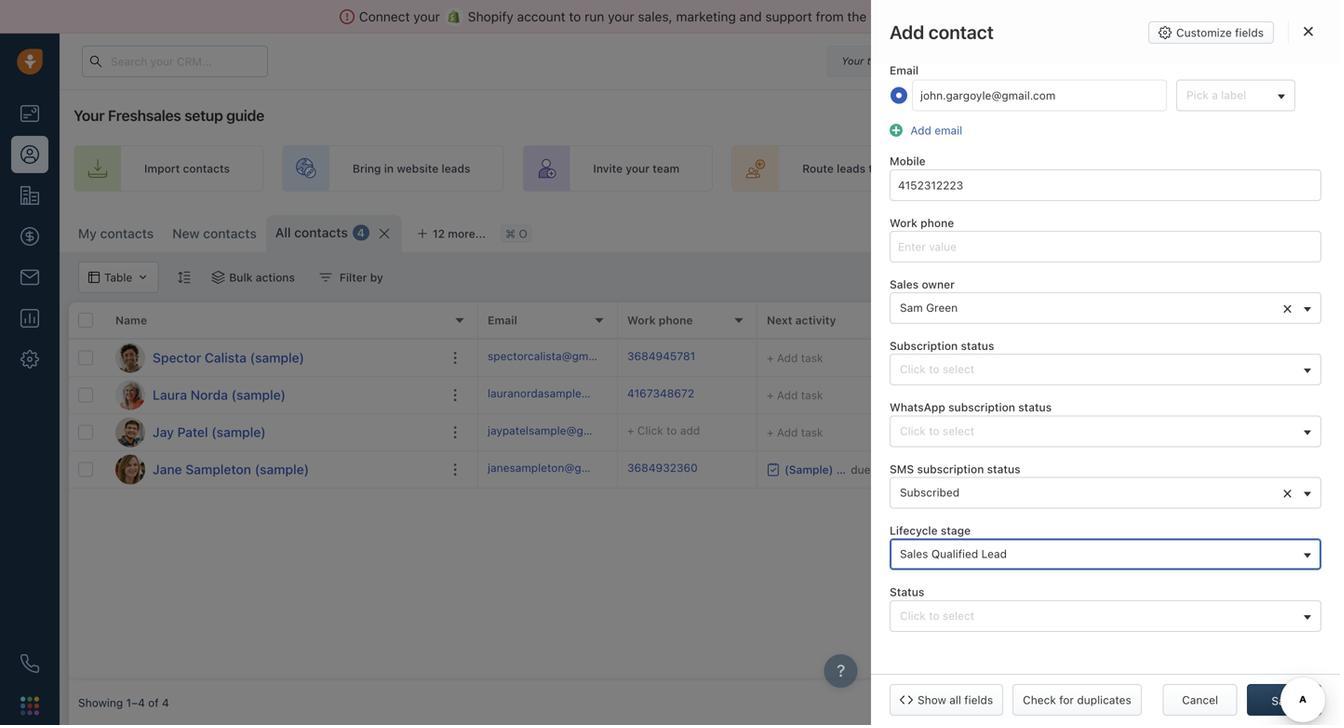 Task type: locate. For each thing, give the bounding box(es) containing it.
4 up filter by
[[357, 226, 365, 239]]

contacts right my
[[100, 226, 154, 241]]

import contacts down mobile text field
[[1095, 224, 1181, 237]]

4
[[357, 226, 365, 239], [162, 696, 169, 709]]

import inside "link"
[[144, 162, 180, 175]]

0 vertical spatial task
[[801, 351, 823, 364]]

0 horizontal spatial your
[[74, 107, 105, 124]]

cancel
[[1182, 693, 1218, 706]]

import contacts down the setup
[[144, 162, 230, 175]]

select for status
[[943, 363, 975, 376]]

1 vertical spatial subscription
[[917, 462, 984, 475]]

0 vertical spatial phone
[[921, 216, 954, 229]]

0 vertical spatial customize
[[1177, 26, 1232, 39]]

0 horizontal spatial import contacts
[[144, 162, 230, 175]]

1 vertical spatial 4
[[162, 696, 169, 709]]

2 task from the top
[[801, 389, 823, 402]]

your left trial in the right of the page
[[842, 55, 864, 67]]

0 horizontal spatial sam green
[[900, 301, 958, 314]]

sequence
[[1129, 162, 1181, 175]]

import contacts
[[144, 162, 230, 175], [1095, 224, 1181, 237]]

click down whatsapp
[[900, 424, 926, 437]]

1 horizontal spatial green
[[1234, 351, 1266, 364]]

1 horizontal spatial sales owner
[[1186, 314, 1252, 327]]

import contacts for import contacts "link"
[[144, 162, 230, 175]]

email inside grid
[[488, 314, 517, 327]]

jaypatelsample@gmail.com
[[488, 424, 631, 437]]

1 vertical spatial phone
[[659, 314, 693, 327]]

jane sampleton (sample) link
[[153, 460, 309, 479]]

0 vertical spatial status
[[961, 339, 994, 352]]

3 + add task from the top
[[767, 426, 823, 439]]

phone inside grid
[[659, 314, 693, 327]]

select for subscription
[[943, 424, 975, 437]]

1 horizontal spatial import contacts
[[1095, 224, 1181, 237]]

setup
[[184, 107, 223, 124]]

click to select
[[900, 363, 975, 376], [900, 424, 975, 437], [900, 609, 975, 622]]

1 row group from the left
[[69, 340, 478, 489]]

1 horizontal spatial container_wx8msf4aqz5i3rn1 image
[[1190, 351, 1204, 364]]

next activity
[[767, 314, 836, 327]]

2 × from the top
[[1283, 482, 1293, 502]]

1 vertical spatial ×
[[1283, 482, 1293, 502]]

to
[[569, 9, 581, 24], [869, 162, 880, 175], [1085, 351, 1096, 364], [929, 363, 940, 376], [667, 424, 677, 437], [929, 424, 940, 437], [929, 609, 940, 622]]

(sample) inside "link"
[[255, 462, 309, 477]]

1 vertical spatial sales
[[1186, 314, 1216, 327]]

work phone
[[890, 216, 954, 229], [627, 314, 693, 327]]

sales,
[[638, 9, 673, 24]]

0 vertical spatial email
[[890, 64, 919, 77]]

1 vertical spatial select
[[943, 424, 975, 437]]

pick a label button
[[1177, 80, 1296, 111]]

janesampleton@gmail.com link
[[488, 460, 629, 479]]

1 horizontal spatial work
[[890, 216, 918, 229]]

× for sms subscription status
[[1283, 482, 1293, 502]]

1 horizontal spatial import
[[1095, 224, 1131, 237]]

import down your freshsales setup guide
[[144, 162, 180, 175]]

press space to select this row. row containing 18
[[478, 414, 1340, 451]]

pick
[[1187, 88, 1209, 101]]

3 task from the top
[[801, 426, 823, 439]]

container_wx8msf4aqz5i3rn1 image inside 'customize table' button
[[944, 224, 957, 237]]

more...
[[448, 227, 486, 240]]

0 vertical spatial container_wx8msf4aqz5i3rn1 image
[[944, 224, 957, 237]]

press space to select this row. row up 37
[[478, 340, 1340, 377]]

select
[[943, 363, 975, 376], [943, 424, 975, 437], [943, 609, 975, 622]]

0 horizontal spatial in
[[384, 162, 394, 175]]

j image
[[115, 455, 145, 484]]

(sample) for spector calista (sample)
[[250, 350, 304, 365]]

contact
[[929, 21, 994, 43]]

phone
[[921, 216, 954, 229], [659, 314, 693, 327]]

1 horizontal spatial team
[[910, 162, 937, 175]]

1 horizontal spatial fields
[[1235, 26, 1264, 39]]

2 vertical spatial select
[[943, 609, 975, 622]]

jaypatelsample@gmail.com link
[[488, 422, 631, 442]]

(sample) down 'name' row
[[250, 350, 304, 365]]

customize inside button
[[1177, 26, 1232, 39]]

j image
[[115, 417, 145, 447]]

0 horizontal spatial sam
[[900, 301, 923, 314]]

4167348672
[[627, 387, 694, 400]]

check for duplicates button
[[1013, 684, 1142, 716]]

0 horizontal spatial work phone
[[627, 314, 693, 327]]

click for status
[[900, 609, 926, 622]]

click to select button down tags
[[890, 354, 1322, 386]]

spectorcalista@gmail.com 3684945781
[[488, 349, 696, 362]]

+ add task for 18
[[767, 426, 823, 439]]

container_wx8msf4aqz5i3rn1 image
[[319, 271, 332, 284], [1190, 351, 1204, 364]]

3684932360
[[627, 461, 698, 474]]

press space to select this row. row containing jay patel (sample)
[[69, 414, 478, 451]]

invite your team
[[593, 162, 680, 175]]

status right subscription
[[961, 339, 994, 352]]

work down mobile
[[890, 216, 918, 229]]

1 vertical spatial owner
[[1218, 314, 1252, 327]]

0 vertical spatial import
[[144, 162, 180, 175]]

select down 'qualified'
[[943, 609, 975, 622]]

1 horizontal spatial 4
[[357, 226, 365, 239]]

calista
[[205, 350, 247, 365]]

import contacts inside button
[[1095, 224, 1181, 237]]

0 vertical spatial fields
[[1235, 26, 1264, 39]]

l image
[[115, 380, 145, 410]]

2 horizontal spatial container_wx8msf4aqz5i3rn1 image
[[944, 224, 957, 237]]

invite your team link
[[523, 145, 713, 192]]

press space to select this row. row up laura norda (sample)
[[69, 340, 478, 377]]

1 vertical spatial click to select
[[900, 424, 975, 437]]

press space to select this row. row down 18
[[478, 451, 1340, 489]]

marketing
[[676, 9, 736, 24]]

2 select from the top
[[943, 424, 975, 437]]

0 horizontal spatial work
[[627, 314, 656, 327]]

press space to select this row. row containing 54
[[478, 340, 1340, 377]]

click down tags
[[1056, 351, 1082, 364]]

0 vertical spatial sales
[[890, 278, 919, 291]]

contacts
[[183, 162, 230, 175], [1134, 224, 1181, 237], [294, 225, 348, 240], [100, 226, 154, 241], [203, 226, 257, 241]]

leads right the 'website'
[[442, 162, 470, 175]]

1 horizontal spatial phone
[[921, 216, 954, 229]]

1 vertical spatial green
[[1234, 351, 1266, 364]]

jay patel (sample)
[[153, 424, 266, 440]]

0 vertical spatial owner
[[922, 278, 955, 291]]

subscription right whatsapp
[[949, 401, 1015, 414]]

1 horizontal spatial your
[[842, 55, 864, 67]]

email up spectorcalista@gmail.com
[[488, 314, 517, 327]]

add contact button
[[1231, 215, 1331, 247]]

0 vertical spatial + add task
[[767, 351, 823, 364]]

norda
[[191, 387, 228, 403]]

2 vertical spatial click to select button
[[890, 600, 1322, 632]]

12 more...
[[433, 227, 486, 240]]

0 horizontal spatial phone
[[659, 314, 693, 327]]

email
[[935, 124, 963, 137]]

table
[[1022, 224, 1049, 237]]

close image
[[1304, 26, 1313, 37]]

check
[[1023, 693, 1056, 706]]

status for sms subscription status
[[987, 462, 1021, 475]]

1 horizontal spatial add
[[1099, 351, 1119, 364]]

1 vertical spatial work
[[627, 314, 656, 327]]

plans
[[1042, 54, 1071, 67]]

status down whatsapp subscription status
[[987, 462, 1021, 475]]

container_wx8msf4aqz5i3rn1 image inside filter by button
[[319, 271, 332, 284]]

container_wx8msf4aqz5i3rn1 image
[[944, 224, 957, 237], [212, 271, 225, 284], [767, 463, 780, 476]]

1 click to select from the top
[[900, 363, 975, 376]]

1 vertical spatial email
[[488, 314, 517, 327]]

website
[[397, 162, 439, 175]]

press space to select this row. row down spector calista (sample) link
[[69, 377, 478, 414]]

click down status
[[900, 609, 926, 622]]

0 horizontal spatial leads
[[442, 162, 470, 175]]

subscription up subscribed at the bottom right of the page
[[917, 462, 984, 475]]

× for sales owner
[[1283, 298, 1293, 318]]

lifecycle stage
[[890, 524, 971, 537]]

1 vertical spatial container_wx8msf4aqz5i3rn1 image
[[212, 271, 225, 284]]

row group
[[69, 340, 478, 489], [478, 340, 1340, 489]]

0 vertical spatial your
[[842, 55, 864, 67]]

press space to select this row. row down whatsapp
[[478, 414, 1340, 451]]

import down mobile text field
[[1095, 224, 1131, 237]]

label
[[1221, 88, 1246, 101]]

0 vertical spatial green
[[926, 301, 958, 314]]

1 horizontal spatial container_wx8msf4aqz5i3rn1 image
[[767, 463, 780, 476]]

2 click to select from the top
[[900, 424, 975, 437]]

container_wx8msf4aqz5i3rn1 image for customize
[[944, 224, 957, 237]]

save button
[[1247, 684, 1322, 716]]

jane
[[153, 462, 182, 477]]

spectorcalista@gmail.com
[[488, 349, 626, 362]]

0 horizontal spatial email
[[488, 314, 517, 327]]

(sample) for jay patel (sample)
[[212, 424, 266, 440]]

+ for 37
[[767, 389, 774, 402]]

1 select from the top
[[943, 363, 975, 376]]

status
[[890, 586, 925, 599]]

1 vertical spatial status
[[1019, 401, 1052, 414]]

2 vertical spatial + add task
[[767, 426, 823, 439]]

+ for 54
[[767, 351, 774, 364]]

1 vertical spatial sales owner
[[1186, 314, 1252, 327]]

3684945781
[[627, 349, 696, 362]]

4 right of
[[162, 696, 169, 709]]

1 × from the top
[[1283, 298, 1293, 318]]

click to select button for status
[[890, 354, 1322, 386]]

0 vertical spatial sam
[[900, 301, 923, 314]]

1 vertical spatial task
[[801, 389, 823, 402]]

0 horizontal spatial customize
[[962, 224, 1019, 237]]

1 horizontal spatial leads
[[837, 162, 866, 175]]

0 horizontal spatial team
[[653, 162, 680, 175]]

check for duplicates
[[1023, 693, 1132, 706]]

sales owner inside grid
[[1186, 314, 1252, 327]]

21
[[927, 55, 938, 67]]

contacts down the setup
[[183, 162, 230, 175]]

freshsales
[[108, 107, 181, 124]]

click
[[1056, 351, 1082, 364], [900, 363, 926, 376], [638, 424, 663, 437], [900, 424, 926, 437], [900, 609, 926, 622]]

1 vertical spatial + add task
[[767, 389, 823, 402]]

pick a label
[[1187, 88, 1246, 101]]

fields right all
[[965, 693, 993, 706]]

row group containing spector calista (sample)
[[69, 340, 478, 489]]

lifecycle
[[890, 524, 938, 537]]

fields inside customize fields button
[[1235, 26, 1264, 39]]

your left freshsales
[[74, 107, 105, 124]]

(sample) down spector calista (sample) link
[[231, 387, 286, 403]]

laura norda (sample) link
[[153, 386, 286, 404]]

work phone down mobile
[[890, 216, 954, 229]]

explore plans
[[999, 54, 1071, 67]]

select down subscription status
[[943, 363, 975, 376]]

customize inside button
[[962, 224, 1019, 237]]

work up 3684945781
[[627, 314, 656, 327]]

1 horizontal spatial in
[[915, 55, 924, 67]]

container_wx8msf4aqz5i3rn1 image inside bulk actions button
[[212, 271, 225, 284]]

0 vertical spatial select
[[943, 363, 975, 376]]

0 horizontal spatial sales owner
[[890, 278, 955, 291]]

3 click to select button from the top
[[890, 600, 1322, 632]]

status down "+ click to add"
[[1019, 401, 1052, 414]]

send email image
[[1166, 56, 1179, 68]]

mobile
[[890, 155, 926, 168]]

1 click to select button from the top
[[890, 354, 1322, 386]]

1 horizontal spatial owner
[[1218, 314, 1252, 327]]

2 vertical spatial sales
[[900, 547, 928, 560]]

tags
[[1046, 314, 1072, 327]]

email right trial in the right of the page
[[890, 64, 919, 77]]

1 horizontal spatial sam green
[[1208, 351, 1266, 364]]

(sample) inside "link"
[[231, 387, 286, 403]]

sales owner inside add contact dialog
[[890, 278, 955, 291]]

(sample) right the sampleton
[[255, 462, 309, 477]]

0 horizontal spatial import
[[144, 162, 180, 175]]

0 vertical spatial click to select
[[900, 363, 975, 376]]

work phone up 3684945781
[[627, 314, 693, 327]]

0 vertical spatial work
[[890, 216, 918, 229]]

+ add task
[[767, 351, 823, 364], [767, 389, 823, 402], [767, 426, 823, 439]]

2 vertical spatial task
[[801, 426, 823, 439]]

jaypatelsample@gmail.com + click to add
[[488, 424, 700, 437]]

+ for 18
[[767, 426, 774, 439]]

0 vertical spatial click to select button
[[890, 354, 1322, 386]]

0 horizontal spatial fields
[[965, 693, 993, 706]]

1 horizontal spatial customize
[[1177, 26, 1232, 39]]

team right invite
[[653, 162, 680, 175]]

1–4
[[126, 696, 145, 709]]

owner inside grid
[[1218, 314, 1252, 327]]

leads
[[442, 162, 470, 175], [837, 162, 866, 175]]

task for 37
[[801, 389, 823, 402]]

whatsapp
[[890, 401, 946, 414]]

press space to select this row. row up jane sampleton (sample)
[[69, 414, 478, 451]]

0 horizontal spatial green
[[926, 301, 958, 314]]

janesampleton@gmail.com
[[488, 461, 629, 474]]

click to select button down "+ click to add"
[[890, 415, 1322, 447]]

import contacts inside "link"
[[144, 162, 230, 175]]

green inside row group
[[1234, 351, 1266, 364]]

0 vertical spatial container_wx8msf4aqz5i3rn1 image
[[319, 271, 332, 284]]

2 + add task from the top
[[767, 389, 823, 402]]

1 task from the top
[[801, 351, 823, 364]]

customize left table
[[962, 224, 1019, 237]]

0 vertical spatial 4
[[357, 226, 365, 239]]

leads right route
[[837, 162, 866, 175]]

ends
[[889, 55, 913, 67]]

0 horizontal spatial owner
[[922, 278, 955, 291]]

click to select down subscription status
[[900, 363, 975, 376]]

support
[[765, 9, 812, 24]]

click to select down whatsapp
[[900, 424, 975, 437]]

press space to select this row. row
[[69, 340, 478, 377], [478, 340, 1340, 377], [69, 377, 478, 414], [478, 377, 1340, 414], [69, 414, 478, 451], [478, 414, 1340, 451], [69, 451, 478, 489], [478, 451, 1340, 489]]

add email
[[911, 124, 963, 137]]

(sample) for jane sampleton (sample)
[[255, 462, 309, 477]]

2 row group from the left
[[478, 340, 1340, 489]]

0 vertical spatial in
[[915, 55, 924, 67]]

save
[[1272, 694, 1297, 707]]

shopify account to run your sales, marketing and support from the crm.
[[468, 9, 903, 24]]

phone up 3684945781
[[659, 314, 693, 327]]

click to select button
[[890, 354, 1322, 386], [890, 415, 1322, 447], [890, 600, 1322, 632]]

customize up what's new image in the top of the page
[[1177, 26, 1232, 39]]

showing 1–4 of 4
[[78, 696, 169, 709]]

fields left close icon
[[1235, 26, 1264, 39]]

contacts down sequence
[[1134, 224, 1181, 237]]

0 vertical spatial sam green
[[900, 301, 958, 314]]

2 team from the left
[[910, 162, 937, 175]]

press space to select this row. row containing laura norda (sample)
[[69, 377, 478, 414]]

Work phone text field
[[890, 231, 1322, 262]]

email
[[890, 64, 919, 77], [488, 314, 517, 327]]

2 vertical spatial click to select
[[900, 609, 975, 622]]

0 vertical spatial work phone
[[890, 216, 954, 229]]

2 click to select button from the top
[[890, 415, 1322, 447]]

1 vertical spatial customize
[[962, 224, 1019, 237]]

team down add email button
[[910, 162, 937, 175]]

(sample)
[[250, 350, 304, 365], [231, 387, 286, 403], [212, 424, 266, 440], [255, 462, 309, 477]]

add inside add contact button
[[1256, 224, 1278, 237]]

0 vertical spatial ×
[[1283, 298, 1293, 318]]

filter
[[340, 271, 367, 284]]

1 vertical spatial your
[[74, 107, 105, 124]]

select down whatsapp subscription status
[[943, 424, 975, 437]]

jane sampleton (sample)
[[153, 462, 309, 477]]

press space to select this row. row containing spector calista (sample)
[[69, 340, 478, 377]]

phone element
[[11, 645, 48, 682]]

click up 37
[[900, 363, 926, 376]]

0 vertical spatial sales owner
[[890, 278, 955, 291]]

1 + add task from the top
[[767, 351, 823, 364]]

(sample) up jane sampleton (sample)
[[212, 424, 266, 440]]

email inside add contact dialog
[[890, 64, 919, 77]]

1 vertical spatial fields
[[965, 693, 993, 706]]

click to select down status
[[900, 609, 975, 622]]

+ add task for 54
[[767, 351, 823, 364]]

task for 54
[[801, 351, 823, 364]]

in left 21
[[915, 55, 924, 67]]

0 horizontal spatial container_wx8msf4aqz5i3rn1 image
[[212, 271, 225, 284]]

click to select for subscription
[[900, 363, 975, 376]]

your freshsales setup guide
[[74, 107, 264, 124]]

import contacts link
[[74, 145, 263, 192]]

grid
[[69, 303, 1340, 680]]

in right bring
[[384, 162, 394, 175]]

2 vertical spatial status
[[987, 462, 1021, 475]]

sales inside grid
[[1186, 314, 1216, 327]]

0 horizontal spatial container_wx8msf4aqz5i3rn1 image
[[319, 271, 332, 284]]

0 vertical spatial import contacts
[[144, 162, 230, 175]]

0 horizontal spatial add
[[680, 424, 700, 437]]

customize for customize fields
[[1177, 26, 1232, 39]]

press space to select this row. row down jay patel (sample) link
[[69, 451, 478, 489]]

in
[[915, 55, 924, 67], [384, 162, 394, 175]]

1 horizontal spatial sam
[[1208, 351, 1231, 364]]

2 leads from the left
[[837, 162, 866, 175]]

phone left "customize table"
[[921, 216, 954, 229]]

press space to select this row. row up 18
[[478, 377, 1340, 414]]

work phone inside add contact dialog
[[890, 216, 954, 229]]

click to select button down the sales qualified lead "button"
[[890, 600, 1322, 632]]

subscription for subscribed
[[917, 462, 984, 475]]

1 horizontal spatial email
[[890, 64, 919, 77]]

+
[[1046, 351, 1053, 364], [767, 351, 774, 364], [767, 389, 774, 402], [627, 424, 634, 437], [767, 426, 774, 439]]

1 vertical spatial import
[[1095, 224, 1131, 237]]

your right connect
[[414, 9, 440, 24]]

container_wx8msf4aqz5i3rn1 image for filter by
[[319, 271, 332, 284]]

row group containing 54
[[478, 340, 1340, 489]]

import inside button
[[1095, 224, 1131, 237]]

1 vertical spatial click to select button
[[890, 415, 1322, 447]]

Start typing... email field
[[912, 80, 1167, 111]]



Task type: describe. For each thing, give the bounding box(es) containing it.
whatsapp subscription status
[[890, 401, 1052, 414]]

phone image
[[20, 654, 39, 673]]

task for 18
[[801, 426, 823, 439]]

sam green inside add contact dialog
[[900, 301, 958, 314]]

press space to select this row. row containing jane sampleton (sample)
[[69, 451, 478, 489]]

set up link
[[1233, 145, 1340, 192]]

status for whatsapp subscription status
[[1019, 401, 1052, 414]]

days
[[941, 55, 964, 67]]

add inside add email button
[[911, 124, 932, 137]]

freshworks switcher image
[[20, 696, 39, 715]]

import for "import contacts" button
[[1095, 224, 1131, 237]]

new
[[172, 226, 200, 241]]

click to select button for subscription
[[890, 415, 1322, 447]]

jay
[[153, 424, 174, 440]]

new contacts
[[172, 226, 257, 241]]

click for subscription status
[[900, 363, 926, 376]]

phone inside add contact dialog
[[921, 216, 954, 229]]

click down 4167348672 link
[[638, 424, 663, 437]]

your trial ends in 21 days
[[842, 55, 964, 67]]

click for whatsapp subscription status
[[900, 424, 926, 437]]

the
[[847, 9, 867, 24]]

click to select for whatsapp
[[900, 424, 975, 437]]

+ add task for 37
[[767, 389, 823, 402]]

add for 37
[[777, 389, 798, 402]]

work inside add contact dialog
[[890, 216, 918, 229]]

⌘
[[505, 227, 516, 240]]

1 team from the left
[[653, 162, 680, 175]]

green inside add contact dialog
[[926, 301, 958, 314]]

all contacts 4
[[275, 225, 365, 240]]

add for 54
[[777, 351, 798, 364]]

my
[[78, 226, 97, 241]]

trial
[[867, 55, 886, 67]]

work phone inside grid
[[627, 314, 693, 327]]

what's new image
[[1207, 54, 1220, 67]]

activity
[[795, 314, 836, 327]]

connect your
[[359, 9, 440, 24]]

container_wx8msf4aqz5i3rn1 image for bulk
[[212, 271, 225, 284]]

contacts inside button
[[1134, 224, 1181, 237]]

actions
[[256, 271, 295, 284]]

sales qualified lead
[[900, 547, 1007, 560]]

owner inside add contact dialog
[[922, 278, 955, 291]]

import for import contacts "link"
[[144, 162, 180, 175]]

laura norda (sample)
[[153, 387, 286, 403]]

add for 18
[[777, 426, 798, 439]]

set up 
[[1304, 162, 1340, 175]]

explore
[[999, 54, 1039, 67]]

grid containing 54
[[69, 303, 1340, 680]]

customize fields
[[1177, 26, 1264, 39]]

lauranordasample@gmail.com
[[488, 387, 646, 400]]

1 vertical spatial sam
[[1208, 351, 1231, 364]]

create sales sequence
[[1059, 162, 1181, 175]]

add contact
[[1256, 224, 1322, 237]]

add contact dialog
[[871, 0, 1340, 725]]

spector calista (sample) link
[[153, 349, 304, 367]]

subscription status
[[890, 339, 994, 352]]

filter by button
[[307, 262, 395, 293]]

54
[[907, 349, 925, 366]]

show
[[918, 693, 946, 706]]

lauranordasample@gmail.com link
[[488, 385, 646, 405]]

1 vertical spatial sam green
[[1208, 351, 1266, 364]]

4 inside all contacts 4
[[357, 226, 365, 239]]

run
[[585, 9, 604, 24]]

up
[[1325, 162, 1339, 175]]

patel
[[177, 424, 208, 440]]

your down add email button
[[883, 162, 907, 175]]

3684932360 link
[[627, 460, 698, 479]]

press space to select this row. row containing 37
[[478, 377, 1340, 414]]

bring
[[353, 162, 381, 175]]

add email link
[[906, 124, 963, 137]]

email for mobile
[[890, 64, 919, 77]]

subscription for click to select
[[949, 401, 1015, 414]]

contact
[[1281, 224, 1322, 237]]

import contacts group
[[1070, 215, 1222, 247]]

jay patel (sample) link
[[153, 423, 266, 442]]

and
[[740, 9, 762, 24]]

bring in website leads link
[[282, 145, 504, 192]]

set
[[1304, 162, 1322, 175]]

3 click to select from the top
[[900, 609, 975, 622]]

sales inside "button"
[[900, 547, 928, 560]]

import contacts for "import contacts" button
[[1095, 224, 1181, 237]]

⌘ o
[[505, 227, 528, 240]]

contacts right all
[[294, 225, 348, 240]]

s image
[[115, 343, 145, 373]]

Mobile text field
[[890, 169, 1322, 201]]

crm.
[[870, 9, 903, 24]]

create
[[1059, 162, 1095, 175]]

from
[[816, 9, 844, 24]]

all contacts link
[[275, 223, 348, 242]]

customize for customize table
[[962, 224, 1019, 237]]

invite
[[593, 162, 623, 175]]

spectorcalista@gmail.com link
[[488, 348, 626, 368]]

1 vertical spatial in
[[384, 162, 394, 175]]

contacts right new
[[203, 226, 257, 241]]

create sales sequence link
[[989, 145, 1215, 192]]

Search your CRM... text field
[[82, 46, 268, 77]]

customize table button
[[932, 215, 1061, 247]]

your right invite
[[626, 162, 650, 175]]

sms
[[890, 462, 914, 475]]

for
[[1059, 693, 1074, 706]]

lead
[[982, 547, 1007, 560]]

bulk
[[229, 271, 253, 284]]

by
[[370, 271, 383, 284]]

next
[[767, 314, 793, 327]]

container_wx8msf4aqz5i3rn1 image for sam green
[[1190, 351, 1204, 364]]

show all fields
[[918, 693, 993, 706]]

email for work phone
[[488, 314, 517, 327]]

name
[[115, 314, 147, 327]]

your for your freshsales setup guide
[[74, 107, 105, 124]]

12 more... button
[[407, 221, 496, 247]]

press space to select this row. row containing 46
[[478, 451, 1340, 489]]

contacts inside "link"
[[183, 162, 230, 175]]

(sample) for laura norda (sample)
[[231, 387, 286, 403]]

all
[[275, 225, 291, 240]]

route
[[803, 162, 834, 175]]

sms subscription status
[[890, 462, 1021, 475]]

show all fields button
[[890, 684, 1004, 716]]

0 vertical spatial add
[[1099, 351, 1119, 364]]

sales qualified lead button
[[890, 539, 1322, 570]]

add email button
[[890, 121, 968, 139]]

spector
[[153, 350, 201, 365]]

account
[[517, 9, 566, 24]]

bulk actions button
[[199, 262, 307, 293]]

your for your trial ends in 21 days
[[842, 55, 864, 67]]

add
[[890, 21, 924, 43]]

laura
[[153, 387, 187, 403]]

3 select from the top
[[943, 609, 975, 622]]

name row
[[69, 303, 478, 340]]

bring in website leads
[[353, 162, 470, 175]]

janesampleton@gmail.com 3684932360
[[488, 461, 698, 474]]

spector calista (sample)
[[153, 350, 304, 365]]

1 leads from the left
[[442, 162, 470, 175]]

sampleton
[[185, 462, 251, 477]]

stage
[[941, 524, 971, 537]]

sam inside add contact dialog
[[900, 301, 923, 314]]

your right run
[[608, 9, 634, 24]]

my contacts
[[78, 226, 154, 241]]

46
[[907, 460, 926, 478]]

0 horizontal spatial 4
[[162, 696, 169, 709]]

fields inside show all fields button
[[965, 693, 993, 706]]



Task type: vqa. For each thing, say whether or not it's contained in the screenshot.
Contact details
no



